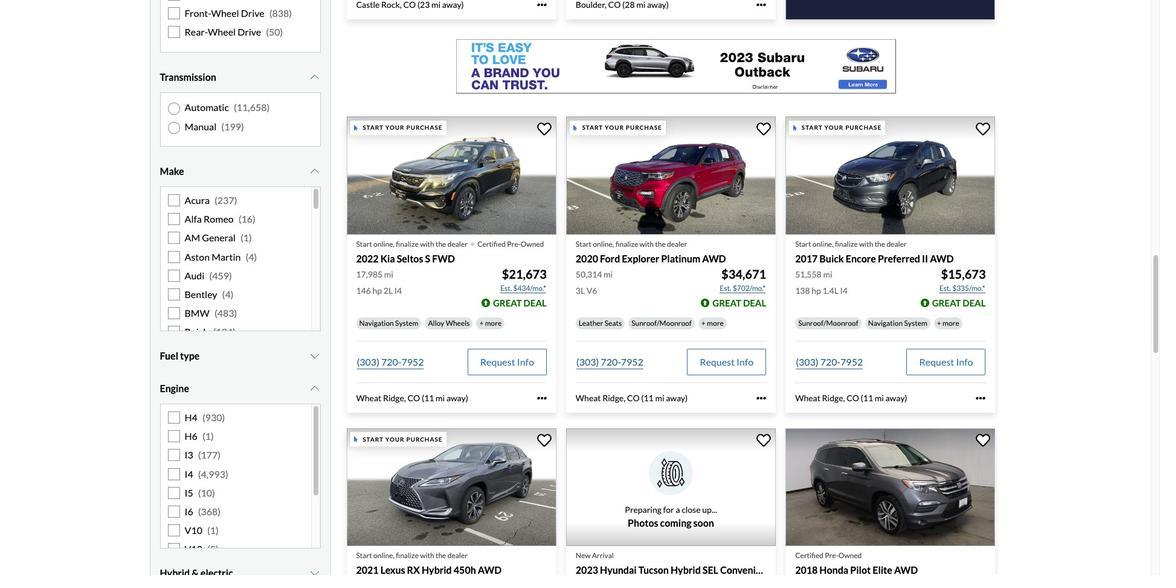 Task type: describe. For each thing, give the bounding box(es) containing it.
(483)
[[214, 308, 237, 319]]

(199)
[[221, 121, 244, 132]]

more for 2017
[[943, 319, 959, 328]]

the for 2017
[[875, 240, 885, 249]]

acura (237)
[[185, 195, 237, 206]]

buick (124)
[[185, 327, 236, 338]]

720- for ·
[[381, 356, 401, 368]]

50,314
[[576, 269, 602, 280]]

(5)
[[207, 544, 219, 556]]

rear-
[[185, 26, 208, 37]]

(124)
[[213, 327, 236, 338]]

certified inside the start online, finalize with the dealer · certified pre-owned 2022 kia seltos s fwd
[[477, 240, 506, 249]]

mouse pointer image for the gray 2021 lexus rx hybrid 450h awd suv / crossover all-wheel drive continuously variable transmission image
[[354, 437, 358, 443]]

(1) for h6 (1)
[[202, 431, 214, 442]]

type
[[180, 351, 200, 362]]

alloy
[[428, 319, 444, 328]]

4 chevron down image from the top
[[309, 569, 321, 576]]

(16)
[[238, 213, 256, 225]]

0 vertical spatial (1)
[[240, 232, 252, 244]]

ridge, for ·
[[383, 393, 406, 404]]

finalize for ·
[[396, 240, 419, 249]]

(303) 720-7952 for 2020
[[576, 356, 643, 368]]

1 horizontal spatial (4)
[[246, 251, 257, 263]]

great deal for 2020
[[713, 298, 766, 309]]

away) for ·
[[446, 393, 468, 404]]

i5
[[185, 488, 193, 499]]

online, for ·
[[373, 240, 395, 249]]

fuel type button
[[160, 341, 321, 372]]

(303) for 2017
[[796, 356, 818, 368]]

720- for 2017
[[820, 356, 841, 368]]

hp for 2017
[[812, 286, 821, 296]]

138
[[795, 286, 810, 296]]

i3
[[185, 450, 193, 461]]

7952 for 2017
[[841, 356, 863, 368]]

am general (1)
[[185, 232, 252, 244]]

(303) 720-7952 for 2017
[[796, 356, 863, 368]]

+ for 2020
[[701, 319, 706, 328]]

s
[[425, 253, 430, 264]]

i6
[[185, 506, 193, 518]]

start your purchase for 2017
[[802, 124, 882, 131]]

0 horizontal spatial buick
[[185, 327, 208, 338]]

$21,673 est. $434/mo.*
[[500, 267, 547, 293]]

martin
[[212, 251, 241, 263]]

your for 2020
[[605, 124, 624, 131]]

drive for front-wheel drive
[[241, 7, 264, 19]]

with for 2020
[[640, 240, 654, 249]]

(4,993)
[[198, 469, 228, 480]]

request info for 2017
[[919, 356, 973, 368]]

aston
[[185, 251, 210, 263]]

online, for 2017
[[813, 240, 834, 249]]

v12 (5)
[[185, 544, 219, 556]]

owned inside the start online, finalize with the dealer · certified pre-owned 2022 kia seltos s fwd
[[521, 240, 544, 249]]

am
[[185, 232, 200, 244]]

$15,673
[[941, 267, 986, 282]]

·
[[470, 232, 475, 254]]

dealer for ·
[[448, 240, 468, 249]]

start your purchase for 2020
[[582, 124, 662, 131]]

ii
[[922, 253, 928, 264]]

new arrival
[[576, 552, 614, 561]]

request for 2020
[[700, 356, 735, 368]]

purchase for 2017
[[845, 124, 882, 131]]

deal for ·
[[524, 298, 547, 309]]

(237)
[[215, 195, 237, 206]]

start online, finalize with the dealer
[[356, 552, 468, 561]]

7952 for 2020
[[621, 356, 643, 368]]

audi
[[185, 270, 204, 281]]

wheat ridge, co (11 mi away) for 2020
[[576, 393, 688, 404]]

info for 2017
[[956, 356, 973, 368]]

mouse pointer image for 2020
[[574, 125, 577, 131]]

info for ·
[[517, 356, 534, 368]]

awd inside start online, finalize with the dealer 2020 ford explorer platinum awd
[[702, 253, 726, 264]]

51,558 mi 138 hp 1.4l i4
[[795, 269, 848, 296]]

leather seats
[[579, 319, 622, 328]]

transmission
[[160, 71, 216, 83]]

start your purchase for ·
[[363, 124, 443, 131]]

fuel
[[160, 351, 178, 362]]

alfa
[[185, 213, 202, 225]]

start inside start online, finalize with the dealer 2020 ford explorer platinum awd
[[576, 240, 592, 249]]

chevron down image for transmission
[[309, 73, 321, 82]]

146
[[356, 286, 371, 296]]

1 vertical spatial certified
[[795, 552, 823, 561]]

$34,671 est. $702/mo.*
[[720, 267, 766, 293]]

your for ·
[[385, 124, 405, 131]]

cherry black 2022 kia seltos s fwd suv / crossover front-wheel drive automatic image
[[347, 117, 556, 235]]

17,985 mi 146 hp 2l i4
[[356, 269, 402, 296]]

(303) 720-7952 button for ·
[[356, 349, 424, 376]]

(50)
[[266, 26, 283, 37]]

new
[[576, 552, 591, 561]]

2 navigation from the left
[[868, 319, 903, 328]]

1 navigation from the left
[[359, 319, 394, 328]]

h4 (930)
[[185, 412, 225, 424]]

v12
[[185, 544, 202, 556]]

(838)
[[269, 7, 292, 19]]

17,985
[[356, 269, 383, 280]]

more for ·
[[485, 319, 502, 328]]

transmission button
[[160, 62, 321, 93]]

preferred
[[878, 253, 920, 264]]

romeo
[[204, 213, 234, 225]]

+ for ·
[[479, 319, 484, 328]]

away) for 2017
[[886, 393, 907, 404]]

start online, finalize with the dealer · certified pre-owned 2022 kia seltos s fwd
[[356, 232, 544, 264]]

leather
[[579, 319, 603, 328]]

encore
[[846, 253, 876, 264]]

wheat for 2020
[[576, 393, 601, 404]]

automatic (11,658)
[[185, 102, 270, 113]]

co for 2020
[[627, 393, 640, 404]]

chevron down image
[[309, 167, 321, 176]]

great deal for ·
[[493, 298, 547, 309]]

fwd
[[432, 253, 455, 264]]

est. $335/mo.* button
[[939, 283, 986, 295]]

2020
[[576, 253, 598, 264]]

front-wheel drive (838)
[[185, 7, 292, 19]]

certified pre-owned
[[795, 552, 862, 561]]

ellipsis h image
[[537, 394, 547, 404]]

v6
[[587, 286, 597, 296]]

with for ·
[[420, 240, 434, 249]]

start inside 'start online, finalize with the dealer 2017 buick encore preferred ii awd'
[[795, 240, 811, 249]]

rapid red metallic tinted clearcoat 2020 ford explorer platinum awd suv / crossover all-wheel drive automatic image
[[566, 117, 776, 235]]

seats
[[605, 319, 622, 328]]

engine
[[160, 383, 189, 395]]

gray 2021 lexus rx hybrid 450h awd suv / crossover all-wheel drive continuously variable transmission image
[[347, 429, 556, 547]]

+ more for ·
[[479, 319, 502, 328]]

mi inside 51,558 mi 138 hp 1.4l i4
[[823, 269, 832, 280]]

info for 2020
[[737, 356, 754, 368]]

$21,673
[[502, 267, 547, 282]]

request for ·
[[480, 356, 515, 368]]

seltos
[[397, 253, 423, 264]]

kia
[[380, 253, 395, 264]]

front-
[[185, 7, 211, 19]]

certified pre-owned link
[[786, 429, 998, 576]]

i6 (368)
[[185, 506, 221, 518]]

deal for 2020
[[743, 298, 766, 309]]

$15,673 est. $335/mo.*
[[939, 267, 986, 293]]

the for 2020
[[655, 240, 666, 249]]

alfa romeo (16)
[[185, 213, 256, 225]]

away) for 2020
[[666, 393, 688, 404]]

+ more for 2017
[[937, 319, 959, 328]]

wheel for front-
[[211, 7, 239, 19]]

i5 (10)
[[185, 488, 215, 499]]

co for ·
[[408, 393, 420, 404]]

(11 for 2017
[[861, 393, 873, 404]]

make button
[[160, 157, 321, 187]]

(303) for ·
[[357, 356, 379, 368]]

$434/mo.*
[[513, 284, 546, 293]]



Task type: locate. For each thing, give the bounding box(es) containing it.
0 vertical spatial buick
[[820, 253, 844, 264]]

certified
[[477, 240, 506, 249], [795, 552, 823, 561]]

wheel down front-wheel drive (838)
[[208, 26, 236, 37]]

1 horizontal spatial owned
[[839, 552, 862, 561]]

3 wheat from the left
[[795, 393, 820, 404]]

0 horizontal spatial (303) 720-7952 button
[[356, 349, 424, 376]]

sunroof/moonroof
[[632, 319, 692, 328], [798, 319, 859, 328]]

with inside the start online, finalize with the dealer · certified pre-owned 2022 kia seltos s fwd
[[420, 240, 434, 249]]

drive for rear-wheel drive
[[238, 26, 261, 37]]

hp inside 51,558 mi 138 hp 1.4l i4
[[812, 286, 821, 296]]

3 info from the left
[[956, 356, 973, 368]]

3 great from the left
[[932, 298, 961, 309]]

more for 2020
[[707, 319, 724, 328]]

1 horizontal spatial co
[[627, 393, 640, 404]]

1 est. from the left
[[500, 284, 512, 293]]

bmw (483)
[[185, 308, 237, 319]]

dealer for 2020
[[667, 240, 687, 249]]

1 sunroof/moonroof from the left
[[632, 319, 692, 328]]

mouse pointer image for the graphite gray metallic 2017 buick encore preferred ii awd suv / crossover all-wheel drive 6-speed automatic overdrive image
[[793, 125, 797, 131]]

est. inside $15,673 est. $335/mo.*
[[939, 284, 951, 293]]

3 + more from the left
[[937, 319, 959, 328]]

7952 for ·
[[401, 356, 424, 368]]

navigation
[[359, 319, 394, 328], [868, 319, 903, 328]]

2 hp from the left
[[812, 286, 821, 296]]

1 wheat ridge, co (11 mi away) from the left
[[356, 393, 468, 404]]

0 vertical spatial certified
[[477, 240, 506, 249]]

online, inside 'start online, finalize with the dealer 2017 buick encore preferred ii awd'
[[813, 240, 834, 249]]

1 horizontal spatial mouse pointer image
[[793, 125, 797, 131]]

1 horizontal spatial deal
[[743, 298, 766, 309]]

buick inside 'start online, finalize with the dealer 2017 buick encore preferred ii awd'
[[820, 253, 844, 264]]

1 horizontal spatial pre-
[[825, 552, 839, 561]]

2 horizontal spatial great
[[932, 298, 961, 309]]

+ more down est. $702/mo.* button at right
[[701, 319, 724, 328]]

platinum
[[661, 253, 700, 264]]

51,558
[[795, 269, 822, 280]]

0 horizontal spatial owned
[[521, 240, 544, 249]]

2 more from the left
[[707, 319, 724, 328]]

wheat for 2017
[[795, 393, 820, 404]]

2 great deal from the left
[[713, 298, 766, 309]]

1 horizontal spatial great deal
[[713, 298, 766, 309]]

drive down front-wheel drive (838)
[[238, 26, 261, 37]]

(1) for v10 (1)
[[207, 525, 219, 537]]

2 horizontal spatial +
[[937, 319, 941, 328]]

automatic
[[185, 102, 229, 113]]

1 horizontal spatial ridge,
[[603, 393, 625, 404]]

bentley (4)
[[185, 289, 234, 300]]

2 ridge, from the left
[[603, 393, 625, 404]]

(1) right h6
[[202, 431, 214, 442]]

1 horizontal spatial away)
[[666, 393, 688, 404]]

0 horizontal spatial +
[[479, 319, 484, 328]]

the
[[436, 240, 446, 249], [655, 240, 666, 249], [875, 240, 885, 249], [436, 552, 446, 561]]

0 horizontal spatial mouse pointer image
[[354, 437, 358, 443]]

chevron down image inside fuel type dropdown button
[[309, 352, 321, 361]]

2 horizontal spatial away)
[[886, 393, 907, 404]]

1 request from the left
[[480, 356, 515, 368]]

(303) for 2020
[[576, 356, 599, 368]]

1 vertical spatial owned
[[839, 552, 862, 561]]

2 est. from the left
[[720, 284, 731, 293]]

est. for 2017
[[939, 284, 951, 293]]

1 navigation system from the left
[[359, 319, 418, 328]]

est. down $21,673
[[500, 284, 512, 293]]

0 horizontal spatial info
[[517, 356, 534, 368]]

i4 inside 51,558 mi 138 hp 1.4l i4
[[840, 286, 848, 296]]

dealer inside start online, finalize with the dealer 2020 ford explorer platinum awd
[[667, 240, 687, 249]]

2 request info button from the left
[[687, 349, 766, 376]]

0 horizontal spatial mouse pointer image
[[354, 125, 358, 131]]

deal for 2017
[[963, 298, 986, 309]]

h6
[[185, 431, 198, 442]]

bmw
[[185, 308, 210, 319]]

0 horizontal spatial wheat ridge, co (11 mi away)
[[356, 393, 468, 404]]

(303) 720-7952 button for 2017
[[795, 349, 864, 376]]

3 (11 from the left
[[861, 393, 873, 404]]

(303) 720-7952 button for 2020
[[576, 349, 644, 376]]

0 horizontal spatial navigation system
[[359, 319, 418, 328]]

dealer inside 'start online, finalize with the dealer 2017 buick encore preferred ii awd'
[[887, 240, 907, 249]]

ridge, for 2020
[[603, 393, 625, 404]]

sunroof/moonroof down 1.4l
[[798, 319, 859, 328]]

dealer
[[448, 240, 468, 249], [667, 240, 687, 249], [887, 240, 907, 249], [448, 552, 468, 561]]

3 + from the left
[[937, 319, 941, 328]]

2l
[[384, 286, 393, 296]]

more down est. $702/mo.* button at right
[[707, 319, 724, 328]]

2 horizontal spatial info
[[956, 356, 973, 368]]

buick
[[820, 253, 844, 264], [185, 327, 208, 338]]

0 horizontal spatial more
[[485, 319, 502, 328]]

2 + more from the left
[[701, 319, 724, 328]]

great for 2020
[[713, 298, 741, 309]]

1.4l
[[823, 286, 839, 296]]

3 720- from the left
[[820, 356, 841, 368]]

1 away) from the left
[[446, 393, 468, 404]]

3 wheat ridge, co (11 mi away) from the left
[[795, 393, 907, 404]]

3 great deal from the left
[[932, 298, 986, 309]]

start
[[363, 124, 384, 131], [582, 124, 603, 131], [802, 124, 823, 131], [356, 240, 372, 249], [576, 240, 592, 249], [795, 240, 811, 249], [363, 436, 384, 443], [356, 552, 372, 561]]

2 request from the left
[[700, 356, 735, 368]]

2 navigation system from the left
[[868, 319, 927, 328]]

2 720- from the left
[[601, 356, 621, 368]]

1 mouse pointer image from the left
[[354, 125, 358, 131]]

2 horizontal spatial deal
[[963, 298, 986, 309]]

(4)
[[246, 251, 257, 263], [222, 289, 234, 300]]

great down est. $434/mo.* button
[[493, 298, 522, 309]]

1 horizontal spatial sunroof/moonroof
[[798, 319, 859, 328]]

v10 (1)
[[185, 525, 219, 537]]

0 vertical spatial mouse pointer image
[[793, 125, 797, 131]]

(4) right martin
[[246, 251, 257, 263]]

1 awd from the left
[[702, 253, 726, 264]]

0 horizontal spatial wheat
[[356, 393, 381, 404]]

great deal for 2017
[[932, 298, 986, 309]]

great for 2017
[[932, 298, 961, 309]]

great deal down est. $702/mo.* button at right
[[713, 298, 766, 309]]

3 ridge, from the left
[[822, 393, 845, 404]]

3 est. from the left
[[939, 284, 951, 293]]

0 vertical spatial drive
[[241, 7, 264, 19]]

graphite gray metallic 2017 buick encore preferred ii awd suv / crossover all-wheel drive 6-speed automatic overdrive image
[[786, 117, 995, 235]]

0 horizontal spatial system
[[395, 319, 418, 328]]

0 horizontal spatial certified
[[477, 240, 506, 249]]

0 vertical spatial pre-
[[507, 240, 521, 249]]

2 away) from the left
[[666, 393, 688, 404]]

3 (303) 720-7952 from the left
[[796, 356, 863, 368]]

(11
[[422, 393, 434, 404], [641, 393, 654, 404], [861, 393, 873, 404]]

2 system from the left
[[904, 319, 927, 328]]

(1) down (16)
[[240, 232, 252, 244]]

the inside start online, finalize with the dealer 2020 ford explorer platinum awd
[[655, 240, 666, 249]]

online, for 2020
[[593, 240, 614, 249]]

aston martin (4)
[[185, 251, 257, 263]]

$702/mo.*
[[733, 284, 766, 293]]

(177)
[[198, 450, 221, 461]]

vehicle photo unavailable image
[[566, 429, 776, 547]]

ford
[[600, 253, 620, 264]]

chevron down image inside engine dropdown button
[[309, 384, 321, 394]]

owned
[[521, 240, 544, 249], [839, 552, 862, 561]]

new arrival link
[[566, 429, 778, 576]]

0 horizontal spatial i4
[[185, 469, 193, 480]]

1 horizontal spatial hp
[[812, 286, 821, 296]]

v10
[[185, 525, 202, 537]]

1 horizontal spatial +
[[701, 319, 706, 328]]

sunroof/moonroof right seats
[[632, 319, 692, 328]]

+ more down est. $335/mo.* button
[[937, 319, 959, 328]]

more down est. $335/mo.* button
[[943, 319, 959, 328]]

3 away) from the left
[[886, 393, 907, 404]]

est. inside $34,671 est. $702/mo.*
[[720, 284, 731, 293]]

2 wheat ridge, co (11 mi away) from the left
[[576, 393, 688, 404]]

away)
[[446, 393, 468, 404], [666, 393, 688, 404], [886, 393, 907, 404]]

1 horizontal spatial 7952
[[621, 356, 643, 368]]

wheat ridge, co (11 mi away) for 2017
[[795, 393, 907, 404]]

2 horizontal spatial 720-
[[820, 356, 841, 368]]

0 horizontal spatial request info button
[[468, 349, 547, 376]]

1 horizontal spatial great
[[713, 298, 741, 309]]

online, inside start online, finalize with the dealer 2020 ford explorer platinum awd
[[593, 240, 614, 249]]

(368)
[[198, 506, 221, 518]]

2 + from the left
[[701, 319, 706, 328]]

ridge, for 2017
[[822, 393, 845, 404]]

3 request info button from the left
[[907, 349, 986, 376]]

hp
[[373, 286, 382, 296], [812, 286, 821, 296]]

(1) up (5)
[[207, 525, 219, 537]]

1 horizontal spatial wheat ridge, co (11 mi away)
[[576, 393, 688, 404]]

finalize inside the start online, finalize with the dealer · certified pre-owned 2022 kia seltos s fwd
[[396, 240, 419, 249]]

request info for 2020
[[700, 356, 754, 368]]

+ for 2017
[[937, 319, 941, 328]]

2 horizontal spatial est.
[[939, 284, 951, 293]]

3 co from the left
[[847, 393, 859, 404]]

0 horizontal spatial pre-
[[507, 240, 521, 249]]

3 deal from the left
[[963, 298, 986, 309]]

0 horizontal spatial (303) 720-7952
[[357, 356, 424, 368]]

request info for ·
[[480, 356, 534, 368]]

1 horizontal spatial buick
[[820, 253, 844, 264]]

request info button for 2017
[[907, 349, 986, 376]]

mouse pointer image
[[354, 125, 358, 131], [574, 125, 577, 131]]

2 request info from the left
[[700, 356, 754, 368]]

1 wheat from the left
[[356, 393, 381, 404]]

1 horizontal spatial certified
[[795, 552, 823, 561]]

2 horizontal spatial co
[[847, 393, 859, 404]]

1 ridge, from the left
[[383, 393, 406, 404]]

1 horizontal spatial (303)
[[576, 356, 599, 368]]

2022
[[356, 253, 379, 264]]

1 info from the left
[[517, 356, 534, 368]]

est. down $15,673
[[939, 284, 951, 293]]

ellipsis h image
[[537, 0, 547, 10], [757, 0, 766, 10], [757, 394, 766, 404], [976, 394, 986, 404]]

navigation system
[[359, 319, 418, 328], [868, 319, 927, 328]]

chevron down image inside transmission dropdown button
[[309, 73, 321, 82]]

mi inside 50,314 mi 3l v6
[[604, 269, 613, 280]]

720- for 2020
[[601, 356, 621, 368]]

2 horizontal spatial wheat
[[795, 393, 820, 404]]

2 mouse pointer image from the left
[[574, 125, 577, 131]]

wheels
[[446, 319, 470, 328]]

0 horizontal spatial 7952
[[401, 356, 424, 368]]

wheel
[[211, 7, 239, 19], [208, 26, 236, 37]]

1 chevron down image from the top
[[309, 73, 321, 82]]

2 info from the left
[[737, 356, 754, 368]]

1 horizontal spatial more
[[707, 319, 724, 328]]

i4 right 2l on the left
[[394, 286, 402, 296]]

audi (459)
[[185, 270, 232, 281]]

2 horizontal spatial i4
[[840, 286, 848, 296]]

0 horizontal spatial (303)
[[357, 356, 379, 368]]

est. for 2020
[[720, 284, 731, 293]]

0 horizontal spatial awd
[[702, 253, 726, 264]]

2 horizontal spatial (303)
[[796, 356, 818, 368]]

awd inside 'start online, finalize with the dealer 2017 buick encore preferred ii awd'
[[930, 253, 954, 264]]

0 horizontal spatial (4)
[[222, 289, 234, 300]]

chevron down image for engine
[[309, 384, 321, 394]]

0 vertical spatial owned
[[521, 240, 544, 249]]

hp left 2l on the left
[[373, 286, 382, 296]]

acura
[[185, 195, 210, 206]]

2 horizontal spatial 7952
[[841, 356, 863, 368]]

0 horizontal spatial co
[[408, 393, 420, 404]]

more right wheels
[[485, 319, 502, 328]]

great deal down est. $335/mo.* button
[[932, 298, 986, 309]]

0 horizontal spatial (11
[[422, 393, 434, 404]]

great down est. $335/mo.* button
[[932, 298, 961, 309]]

est. $702/mo.* button
[[719, 283, 766, 295]]

drive up rear-wheel drive (50)
[[241, 7, 264, 19]]

manual
[[185, 121, 217, 132]]

request info button
[[468, 349, 547, 376], [687, 349, 766, 376], [907, 349, 986, 376]]

1 (303) 720-7952 from the left
[[357, 356, 424, 368]]

i4 inside 17,985 mi 146 hp 2l i4
[[394, 286, 402, 296]]

the for ·
[[436, 240, 446, 249]]

2 sunroof/moonroof from the left
[[798, 319, 859, 328]]

alloy wheels
[[428, 319, 470, 328]]

with inside 'start online, finalize with the dealer 2017 buick encore preferred ii awd'
[[859, 240, 873, 249]]

1 horizontal spatial mouse pointer image
[[574, 125, 577, 131]]

+ more for 2020
[[701, 319, 724, 328]]

deal down the $434/mo.* at the left of page
[[524, 298, 547, 309]]

the inside the start online, finalize with the dealer · certified pre-owned 2022 kia seltos s fwd
[[436, 240, 446, 249]]

0 horizontal spatial deal
[[524, 298, 547, 309]]

2 horizontal spatial request info
[[919, 356, 973, 368]]

great for ·
[[493, 298, 522, 309]]

(4) up (483)
[[222, 289, 234, 300]]

1 vertical spatial wheel
[[208, 26, 236, 37]]

2 horizontal spatial wheat ridge, co (11 mi away)
[[795, 393, 907, 404]]

buick right 2017 at the right top
[[820, 253, 844, 264]]

start inside the start online, finalize with the dealer · certified pre-owned 2022 kia seltos s fwd
[[356, 240, 372, 249]]

dealer for 2017
[[887, 240, 907, 249]]

3 7952 from the left
[[841, 356, 863, 368]]

2 wheat from the left
[[576, 393, 601, 404]]

purchase
[[406, 124, 443, 131], [626, 124, 662, 131], [845, 124, 882, 131], [406, 436, 443, 443]]

2 (303) 720-7952 button from the left
[[576, 349, 644, 376]]

1 horizontal spatial request info
[[700, 356, 754, 368]]

(303) 720-7952 button
[[356, 349, 424, 376], [576, 349, 644, 376], [795, 349, 864, 376]]

1 horizontal spatial awd
[[930, 253, 954, 264]]

1 horizontal spatial + more
[[701, 319, 724, 328]]

advertisement region
[[456, 39, 896, 94]]

with inside start online, finalize with the dealer 2020 ford explorer platinum awd
[[640, 240, 654, 249]]

1 vertical spatial (4)
[[222, 289, 234, 300]]

0 horizontal spatial great deal
[[493, 298, 547, 309]]

i4 for ·
[[394, 286, 402, 296]]

manual (199)
[[185, 121, 244, 132]]

request info button for 2020
[[687, 349, 766, 376]]

more
[[485, 319, 502, 328], [707, 319, 724, 328], [943, 319, 959, 328]]

mouse pointer image
[[793, 125, 797, 131], [354, 437, 358, 443]]

2 (11 from the left
[[641, 393, 654, 404]]

0 horizontal spatial est.
[[500, 284, 512, 293]]

dealer inside the start online, finalize with the dealer · certified pre-owned 2022 kia seltos s fwd
[[448, 240, 468, 249]]

pre- inside the start online, finalize with the dealer · certified pre-owned 2022 kia seltos s fwd
[[507, 240, 521, 249]]

2 co from the left
[[627, 393, 640, 404]]

awd right ii
[[930, 253, 954, 264]]

finalize for 2020
[[616, 240, 638, 249]]

1 hp from the left
[[373, 286, 382, 296]]

+ more right wheels
[[479, 319, 502, 328]]

1 horizontal spatial system
[[904, 319, 927, 328]]

purchase for ·
[[406, 124, 443, 131]]

your
[[385, 124, 405, 131], [605, 124, 624, 131], [824, 124, 844, 131], [385, 436, 405, 443]]

rear-wheel drive (50)
[[185, 26, 283, 37]]

awd right platinum
[[702, 253, 726, 264]]

the inside 'start online, finalize with the dealer 2017 buick encore preferred ii awd'
[[875, 240, 885, 249]]

1 request info button from the left
[[468, 349, 547, 376]]

make
[[160, 166, 184, 177]]

(1)
[[240, 232, 252, 244], [202, 431, 214, 442], [207, 525, 219, 537]]

0 horizontal spatial hp
[[373, 286, 382, 296]]

1 horizontal spatial navigation
[[868, 319, 903, 328]]

co for 2017
[[847, 393, 859, 404]]

general
[[202, 232, 236, 244]]

1 request info from the left
[[480, 356, 534, 368]]

2 horizontal spatial ridge,
[[822, 393, 845, 404]]

wheat ridge, co (11 mi away) for ·
[[356, 393, 468, 404]]

start your purchase
[[363, 124, 443, 131], [582, 124, 662, 131], [802, 124, 882, 131], [363, 436, 443, 443]]

0 horizontal spatial + more
[[479, 319, 502, 328]]

1 horizontal spatial wheat
[[576, 393, 601, 404]]

1 horizontal spatial info
[[737, 356, 754, 368]]

1 vertical spatial drive
[[238, 26, 261, 37]]

h4
[[185, 412, 198, 424]]

chevron down image for fuel type
[[309, 352, 321, 361]]

3 request info from the left
[[919, 356, 973, 368]]

est. down $34,671
[[720, 284, 731, 293]]

explorer
[[622, 253, 659, 264]]

(11 for ·
[[422, 393, 434, 404]]

0 vertical spatial (4)
[[246, 251, 257, 263]]

0 horizontal spatial ridge,
[[383, 393, 406, 404]]

(11,658)
[[234, 102, 270, 113]]

purchase for 2020
[[626, 124, 662, 131]]

i3 (177)
[[185, 450, 221, 461]]

1 system from the left
[[395, 319, 418, 328]]

3 request from the left
[[919, 356, 954, 368]]

great down est. $702/mo.* button at right
[[713, 298, 741, 309]]

great deal down est. $434/mo.* button
[[493, 298, 547, 309]]

est. for ·
[[500, 284, 512, 293]]

0 vertical spatial wheel
[[211, 7, 239, 19]]

2 (303) from the left
[[576, 356, 599, 368]]

1 deal from the left
[[524, 298, 547, 309]]

1 horizontal spatial (11
[[641, 393, 654, 404]]

1 + from the left
[[479, 319, 484, 328]]

1 great from the left
[[493, 298, 522, 309]]

1 (303) 720-7952 button from the left
[[356, 349, 424, 376]]

1 + more from the left
[[479, 319, 502, 328]]

i4 down i3
[[185, 469, 193, 480]]

mi inside 17,985 mi 146 hp 2l i4
[[384, 269, 393, 280]]

ridge,
[[383, 393, 406, 404], [603, 393, 625, 404], [822, 393, 845, 404]]

h6 (1)
[[185, 431, 214, 442]]

finalize for 2017
[[835, 240, 858, 249]]

request for 2017
[[919, 356, 954, 368]]

finalize inside 'start online, finalize with the dealer 2017 buick encore preferred ii awd'
[[835, 240, 858, 249]]

deal down '$702/mo.*'
[[743, 298, 766, 309]]

2 great from the left
[[713, 298, 741, 309]]

2 horizontal spatial more
[[943, 319, 959, 328]]

1 horizontal spatial i4
[[394, 286, 402, 296]]

$335/mo.*
[[952, 284, 985, 293]]

2 horizontal spatial (11
[[861, 393, 873, 404]]

3 (303) 720-7952 button from the left
[[795, 349, 864, 376]]

2 (303) 720-7952 from the left
[[576, 356, 643, 368]]

buick down bmw
[[185, 327, 208, 338]]

est. inside $21,673 est. $434/mo.*
[[500, 284, 512, 293]]

est. $434/mo.* button
[[500, 283, 547, 295]]

wheat for ·
[[356, 393, 381, 404]]

hp right 138
[[812, 286, 821, 296]]

arrival
[[592, 552, 614, 561]]

request info button for ·
[[468, 349, 547, 376]]

3 more from the left
[[943, 319, 959, 328]]

chevron down image
[[309, 73, 321, 82], [309, 352, 321, 361], [309, 384, 321, 394], [309, 569, 321, 576]]

2017
[[795, 253, 818, 264]]

wheel up rear-wheel drive (50)
[[211, 7, 239, 19]]

1 horizontal spatial navigation system
[[868, 319, 927, 328]]

wheat ridge, co (11 mi away)
[[356, 393, 468, 404], [576, 393, 688, 404], [795, 393, 907, 404]]

0 horizontal spatial great
[[493, 298, 522, 309]]

(930)
[[202, 412, 225, 424]]

2 7952 from the left
[[621, 356, 643, 368]]

2 chevron down image from the top
[[309, 352, 321, 361]]

2 vertical spatial (1)
[[207, 525, 219, 537]]

0 horizontal spatial navigation
[[359, 319, 394, 328]]

1 (11 from the left
[[422, 393, 434, 404]]

0 horizontal spatial 720-
[[381, 356, 401, 368]]

(11 for 2020
[[641, 393, 654, 404]]

online, inside the start online, finalize with the dealer · certified pre-owned 2022 kia seltos s fwd
[[373, 240, 395, 249]]

awd
[[702, 253, 726, 264], [930, 253, 954, 264]]

1 horizontal spatial est.
[[720, 284, 731, 293]]

3l
[[576, 286, 585, 296]]

finalize inside start online, finalize with the dealer 2020 ford explorer platinum awd
[[616, 240, 638, 249]]

1 horizontal spatial (303) 720-7952 button
[[576, 349, 644, 376]]

i4 for 2017
[[840, 286, 848, 296]]

i4 (4,993)
[[185, 469, 228, 480]]

1 horizontal spatial (303) 720-7952
[[576, 356, 643, 368]]

2 deal from the left
[[743, 298, 766, 309]]

(303) 720-7952
[[357, 356, 424, 368], [576, 356, 643, 368], [796, 356, 863, 368]]

2 horizontal spatial great deal
[[932, 298, 986, 309]]

engine button
[[160, 374, 321, 404]]

2 horizontal spatial (303) 720-7952
[[796, 356, 863, 368]]

hp inside 17,985 mi 146 hp 2l i4
[[373, 286, 382, 296]]

i4 right 1.4l
[[840, 286, 848, 296]]

1 7952 from the left
[[401, 356, 424, 368]]

1 horizontal spatial 720-
[[601, 356, 621, 368]]

great
[[493, 298, 522, 309], [713, 298, 741, 309], [932, 298, 961, 309]]

owned inside certified pre-owned link
[[839, 552, 862, 561]]

start online, finalize with the dealer 2020 ford explorer platinum awd
[[576, 240, 726, 264]]

1 great deal from the left
[[493, 298, 547, 309]]

2 horizontal spatial + more
[[937, 319, 959, 328]]

with for 2017
[[859, 240, 873, 249]]

2 awd from the left
[[930, 253, 954, 264]]

3 chevron down image from the top
[[309, 384, 321, 394]]

hp for ·
[[373, 286, 382, 296]]

deal down $335/mo.*
[[963, 298, 986, 309]]

1 more from the left
[[485, 319, 502, 328]]

1 co from the left
[[408, 393, 420, 404]]

your for 2017
[[824, 124, 844, 131]]

(303) 720-7952 for ·
[[357, 356, 424, 368]]

1 (303) from the left
[[357, 356, 379, 368]]

1 horizontal spatial request info button
[[687, 349, 766, 376]]

with
[[420, 240, 434, 249], [640, 240, 654, 249], [859, 240, 873, 249], [420, 552, 434, 561]]

1 720- from the left
[[381, 356, 401, 368]]

great deal
[[493, 298, 547, 309], [713, 298, 766, 309], [932, 298, 986, 309]]

mouse pointer image for ·
[[354, 125, 358, 131]]

3 (303) from the left
[[796, 356, 818, 368]]

modern steel metallic 2018 honda pilot elite awd suv / crossover all-wheel drive 9-speed automatic image
[[786, 429, 995, 547]]



Task type: vqa. For each thing, say whether or not it's contained in the screenshot.
Analysis within the 2021 Ford Transit Cargo Price Analysis 1,189 listings: $23,999 - $70,999
no



